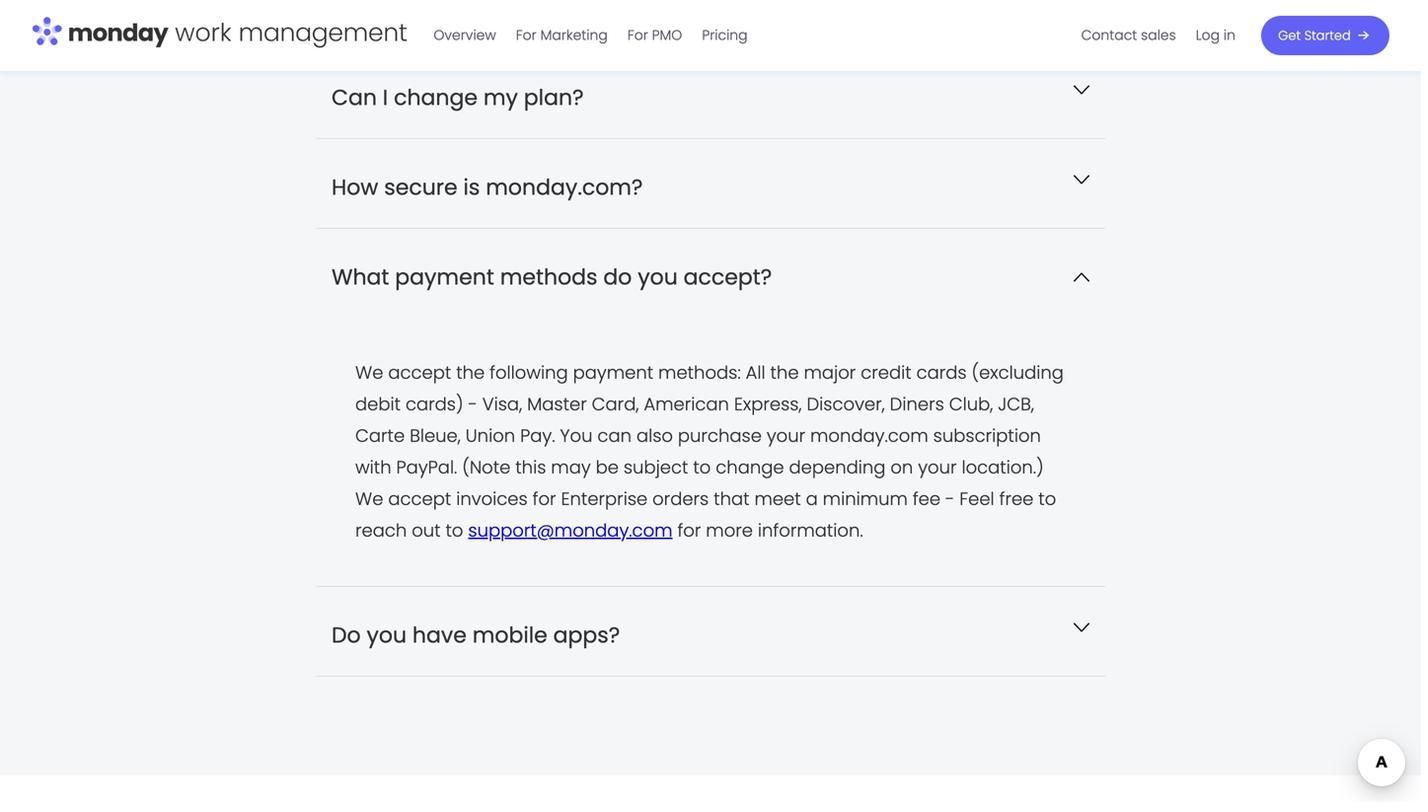 Task type: vqa. For each thing, say whether or not it's contained in the screenshot.
the business within Senior Software Engineer - Bigbrain [London] Monday.Com Is Looking For A Software Engineer To Drive The Company'S Growth Using Deep Business Understanding, Technological Tools And Data Insights T
no



Task type: describe. For each thing, give the bounding box(es) containing it.
visa,
[[483, 392, 522, 417]]

monday.com?
[[486, 172, 643, 202]]

0 horizontal spatial you
[[367, 620, 407, 651]]

apps?
[[554, 620, 620, 651]]

1 accept from the top
[[388, 360, 452, 385]]

discover,
[[807, 392, 885, 417]]

2 vertical spatial to
[[446, 518, 464, 543]]

purchase
[[678, 423, 762, 449]]

location.)
[[962, 455, 1044, 480]]

log
[[1196, 26, 1220, 45]]

reach
[[355, 518, 407, 543]]

monday.com
[[811, 423, 929, 449]]

sales
[[1141, 26, 1177, 45]]

marketing
[[541, 26, 608, 45]]

cards
[[917, 360, 967, 385]]

what payment methods do you accept? region
[[355, 357, 1066, 547]]

in
[[1224, 26, 1236, 45]]

2 horizontal spatial to
[[1039, 487, 1057, 512]]

(note
[[462, 455, 511, 480]]

express,
[[734, 392, 802, 417]]

support@monday.com for more information.
[[468, 518, 864, 543]]

for marketing link
[[506, 20, 618, 51]]

contact sales link
[[1072, 20, 1187, 51]]

1 horizontal spatial your
[[918, 455, 957, 480]]

change inside we accept the following payment methods: all the major credit cards (excluding debit cards) - visa, master card, american express, discover, diners club, jcb, carte bleue, union pay. you can also purchase your monday.com subscription with paypal. (note this may be subject to change depending on your location.) we accept invoices for enterprise orders that meet a minimum fee - feel free to reach out to
[[716, 455, 785, 480]]

union
[[466, 423, 516, 449]]

2 accept from the top
[[388, 487, 452, 512]]

major
[[804, 360, 856, 385]]

debit
[[355, 392, 401, 417]]

for pmo link
[[618, 20, 692, 51]]

we accept the following payment methods: all the major credit cards (excluding debit cards) - visa, master card, american express, discover, diners club, jcb, carte bleue, union pay. you can also purchase your monday.com subscription with paypal. (note this may be subject to change depending on your location.) we accept invoices for enterprise orders that meet a minimum fee - feel free to reach out to
[[355, 360, 1064, 543]]

with
[[355, 455, 392, 480]]

pricing
[[702, 26, 748, 45]]

for inside we accept the following payment methods: all the major credit cards (excluding debit cards) - visa, master card, american express, discover, diners club, jcb, carte bleue, union pay. you can also purchase your monday.com subscription with paypal. (note this may be subject to change depending on your location.) we accept invoices for enterprise orders that meet a minimum fee - feel free to reach out to
[[533, 487, 556, 512]]

how secure is monday.com?
[[332, 172, 643, 202]]

feel
[[960, 487, 995, 512]]

more
[[706, 518, 753, 543]]

payment inside dropdown button
[[395, 262, 494, 292]]

a
[[806, 487, 818, 512]]

accept?
[[684, 262, 772, 292]]

have
[[413, 620, 467, 651]]

do
[[332, 620, 361, 651]]

do you have mobile apps? button
[[316, 587, 1106, 676]]

do you have mobile apps?
[[332, 620, 620, 651]]

for marketing
[[516, 26, 608, 45]]

payment inside we accept the following payment methods: all the major credit cards (excluding debit cards) - visa, master card, american express, discover, diners club, jcb, carte bleue, union pay. you can also purchase your monday.com subscription with paypal. (note this may be subject to change depending on your location.) we accept invoices for enterprise orders that meet a minimum fee - feel free to reach out to
[[573, 360, 654, 385]]

how
[[332, 172, 379, 202]]

information.
[[758, 518, 864, 543]]

for pmo
[[628, 26, 683, 45]]

started
[[1305, 27, 1351, 44]]

club,
[[950, 392, 994, 417]]

pricing link
[[692, 20, 758, 51]]

orders
[[653, 487, 709, 512]]

my
[[484, 82, 518, 112]]

bleue,
[[410, 423, 461, 449]]

0 vertical spatial to
[[693, 455, 711, 480]]

support@monday.com
[[468, 518, 673, 543]]

1 the from the left
[[456, 360, 485, 385]]

contact
[[1082, 26, 1138, 45]]

support@monday.com link
[[468, 518, 673, 543]]

carte
[[355, 423, 405, 449]]

that
[[714, 487, 750, 512]]

subscription
[[934, 423, 1042, 449]]

can
[[598, 423, 632, 449]]

minimum
[[823, 487, 908, 512]]

jcb,
[[999, 392, 1035, 417]]

how secure is monday.com? button
[[316, 139, 1106, 228]]

(excluding
[[972, 360, 1064, 385]]

overview
[[434, 26, 496, 45]]

1 vertical spatial -
[[946, 487, 955, 512]]



Task type: locate. For each thing, give the bounding box(es) containing it.
we
[[355, 360, 383, 385], [355, 487, 383, 512]]

log in link
[[1187, 20, 1246, 51]]

1 horizontal spatial change
[[716, 455, 785, 480]]

1 horizontal spatial payment
[[573, 360, 654, 385]]

overview link
[[424, 20, 506, 51]]

the
[[456, 360, 485, 385], [771, 360, 799, 385]]

credit
[[861, 360, 912, 385]]

what payment methods do you accept?
[[332, 262, 772, 292]]

free
[[1000, 487, 1034, 512]]

for inside for pmo link
[[628, 26, 648, 45]]

0 horizontal spatial for
[[533, 487, 556, 512]]

also
[[637, 423, 673, 449]]

get started button
[[1262, 16, 1390, 55]]

what
[[332, 262, 389, 292]]

your up fee
[[918, 455, 957, 480]]

- right fee
[[946, 487, 955, 512]]

change inside dropdown button
[[394, 82, 478, 112]]

contact sales
[[1082, 26, 1177, 45]]

1 vertical spatial your
[[918, 455, 957, 480]]

your
[[767, 423, 806, 449], [918, 455, 957, 480]]

accept up cards)
[[388, 360, 452, 385]]

you
[[560, 423, 593, 449]]

0 vertical spatial -
[[468, 392, 478, 417]]

payment right what
[[395, 262, 494, 292]]

1 vertical spatial for
[[678, 518, 701, 543]]

- left visa,
[[468, 392, 478, 417]]

methods:
[[659, 360, 741, 385]]

0 vertical spatial change
[[394, 82, 478, 112]]

can i change my plan? button
[[316, 49, 1106, 138]]

methods
[[500, 262, 598, 292]]

following
[[490, 360, 568, 385]]

1 vertical spatial payment
[[573, 360, 654, 385]]

1 vertical spatial we
[[355, 487, 383, 512]]

change right i
[[394, 82, 478, 112]]

accept
[[388, 360, 452, 385], [388, 487, 452, 512]]

to right out
[[446, 518, 464, 543]]

0 horizontal spatial your
[[767, 423, 806, 449]]

invoices
[[456, 487, 528, 512]]

card,
[[592, 392, 639, 417]]

0 horizontal spatial the
[[456, 360, 485, 385]]

list containing contact sales
[[1072, 0, 1246, 71]]

pmo
[[652, 26, 683, 45]]

you right do in the top of the page
[[638, 262, 678, 292]]

2 we from the top
[[355, 487, 383, 512]]

plan?
[[524, 82, 584, 112]]

what payment methods do you accept? button
[[316, 229, 1106, 318]]

enterprise
[[561, 487, 648, 512]]

do
[[604, 262, 632, 292]]

2 the from the left
[[771, 360, 799, 385]]

all
[[746, 360, 766, 385]]

mobile
[[473, 620, 548, 651]]

you
[[638, 262, 678, 292], [367, 620, 407, 651]]

1 vertical spatial to
[[1039, 487, 1057, 512]]

your down express,
[[767, 423, 806, 449]]

1 for from the left
[[516, 26, 537, 45]]

1 horizontal spatial for
[[628, 26, 648, 45]]

be
[[596, 455, 619, 480]]

get
[[1279, 27, 1301, 44]]

to down purchase
[[693, 455, 711, 480]]

the up visa,
[[456, 360, 485, 385]]

we down with
[[355, 487, 383, 512]]

for inside for marketing link
[[516, 26, 537, 45]]

paypal.
[[396, 455, 457, 480]]

i
[[383, 82, 388, 112]]

diners
[[890, 392, 945, 417]]

0 horizontal spatial change
[[394, 82, 478, 112]]

can
[[332, 82, 377, 112]]

main element
[[424, 0, 1390, 71]]

can i change my plan?
[[332, 82, 584, 112]]

depending
[[789, 455, 886, 480]]

0 vertical spatial for
[[533, 487, 556, 512]]

subject
[[624, 455, 689, 480]]

for left marketing
[[516, 26, 537, 45]]

0 vertical spatial accept
[[388, 360, 452, 385]]

0 horizontal spatial for
[[516, 26, 537, 45]]

for left pmo
[[628, 26, 648, 45]]

1 horizontal spatial -
[[946, 487, 955, 512]]

list
[[1072, 0, 1246, 71]]

we up debit
[[355, 360, 383, 385]]

monday.com work management image
[[32, 13, 408, 54]]

log in
[[1196, 26, 1236, 45]]

payment
[[395, 262, 494, 292], [573, 360, 654, 385]]

for down orders
[[678, 518, 701, 543]]

0 vertical spatial we
[[355, 360, 383, 385]]

0 horizontal spatial payment
[[395, 262, 494, 292]]

may
[[551, 455, 591, 480]]

1 vertical spatial accept
[[388, 487, 452, 512]]

for
[[533, 487, 556, 512], [678, 518, 701, 543]]

accept up out
[[388, 487, 452, 512]]

on
[[891, 455, 914, 480]]

2 for from the left
[[628, 26, 648, 45]]

1 horizontal spatial for
[[678, 518, 701, 543]]

0 vertical spatial payment
[[395, 262, 494, 292]]

-
[[468, 392, 478, 417], [946, 487, 955, 512]]

for for for marketing
[[516, 26, 537, 45]]

fee
[[913, 487, 941, 512]]

1 horizontal spatial you
[[638, 262, 678, 292]]

1 vertical spatial you
[[367, 620, 407, 651]]

for down this
[[533, 487, 556, 512]]

master
[[527, 392, 587, 417]]

out
[[412, 518, 441, 543]]

get started
[[1279, 27, 1351, 44]]

for
[[516, 26, 537, 45], [628, 26, 648, 45]]

1 we from the top
[[355, 360, 383, 385]]

american
[[644, 392, 730, 417]]

0 vertical spatial your
[[767, 423, 806, 449]]

secure
[[384, 172, 458, 202]]

meet
[[755, 487, 801, 512]]

change up 'that'
[[716, 455, 785, 480]]

1 horizontal spatial to
[[693, 455, 711, 480]]

1 vertical spatial change
[[716, 455, 785, 480]]

payment up card,
[[573, 360, 654, 385]]

0 horizontal spatial -
[[468, 392, 478, 417]]

is
[[464, 172, 480, 202]]

for for for pmo
[[628, 26, 648, 45]]

0 vertical spatial you
[[638, 262, 678, 292]]

1 horizontal spatial the
[[771, 360, 799, 385]]

pay.
[[520, 423, 555, 449]]

0 horizontal spatial to
[[446, 518, 464, 543]]

cards)
[[406, 392, 464, 417]]

you right do
[[367, 620, 407, 651]]

the right all
[[771, 360, 799, 385]]

to right free at the bottom right of the page
[[1039, 487, 1057, 512]]

this
[[516, 455, 546, 480]]



